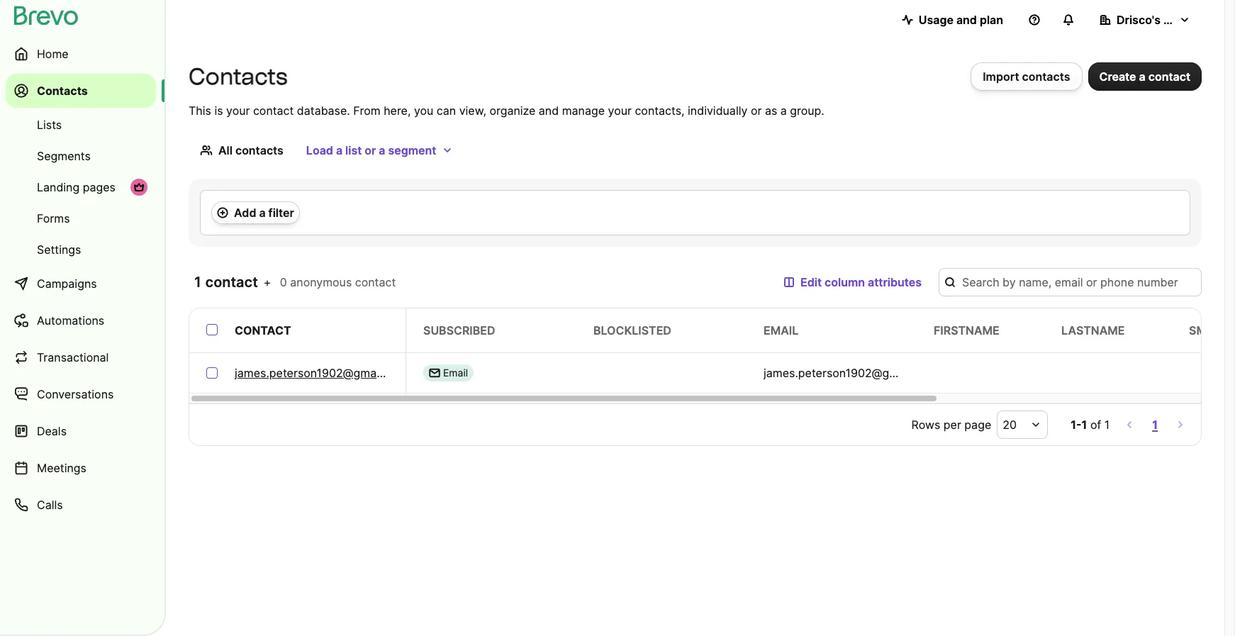 Task type: describe. For each thing, give the bounding box(es) containing it.
email
[[443, 367, 468, 379]]

usage and plan
[[919, 13, 1004, 27]]

landing pages
[[37, 180, 116, 194]]

usage and plan button
[[891, 6, 1015, 34]]

contacts,
[[635, 104, 685, 118]]

1-
[[1071, 418, 1082, 432]]

Search by name, email or phone number search field
[[939, 268, 1202, 296]]

all
[[218, 143, 233, 157]]

filter
[[269, 206, 294, 220]]

segments
[[37, 149, 91, 163]]

plan
[[980, 13, 1004, 27]]

segments link
[[6, 142, 156, 170]]

load a list or a segment
[[306, 143, 436, 157]]

2 james.peterson1902@gmail.com from the left
[[764, 366, 937, 380]]

transactional
[[37, 350, 109, 365]]

sms
[[1189, 323, 1214, 338]]

organize
[[490, 104, 536, 118]]

group.
[[790, 104, 825, 118]]

automations
[[37, 313, 104, 328]]

a for create a contact
[[1139, 70, 1146, 84]]

1 horizontal spatial or
[[751, 104, 762, 118]]

this is your contact database. from here, you can view, organize and manage your contacts, individually or as a group.
[[189, 104, 825, 118]]

here,
[[384, 104, 411, 118]]

1 horizontal spatial contacts
[[189, 63, 288, 90]]

contact
[[235, 323, 291, 338]]

left___rvooi image
[[133, 182, 145, 193]]

deals
[[37, 424, 67, 438]]

import contacts button
[[971, 62, 1083, 91]]

edit
[[801, 275, 822, 289]]

pages
[[83, 180, 116, 194]]

drinks
[[1164, 13, 1199, 27]]

contacts for all contacts
[[235, 143, 284, 157]]

rows
[[912, 418, 941, 432]]

from
[[353, 104, 381, 118]]

1 inside button
[[1153, 418, 1158, 432]]

individually
[[688, 104, 748, 118]]

or inside button
[[365, 143, 376, 157]]

attributes
[[868, 275, 922, 289]]

settings link
[[6, 235, 156, 264]]

as
[[765, 104, 777, 118]]

calls
[[37, 498, 63, 512]]

usage
[[919, 13, 954, 27]]

add
[[234, 206, 256, 220]]

lastname
[[1062, 323, 1125, 338]]

20 button
[[997, 411, 1048, 439]]

can
[[437, 104, 456, 118]]

meetings
[[37, 461, 86, 475]]

database.
[[297, 104, 350, 118]]

1 button
[[1150, 415, 1161, 435]]

list
[[345, 143, 362, 157]]

contact left +
[[205, 274, 258, 291]]

contact inside button
[[1149, 70, 1191, 84]]

lists
[[37, 118, 62, 132]]

campaigns link
[[6, 267, 156, 301]]

of
[[1091, 418, 1102, 432]]

subscribed
[[423, 323, 495, 338]]

create a contact button
[[1088, 62, 1202, 91]]

column
[[825, 275, 865, 289]]

anonymous
[[290, 275, 352, 289]]

drisco's drinks button
[[1089, 6, 1202, 34]]

contacts for import contacts
[[1022, 70, 1071, 84]]

add a filter
[[234, 206, 294, 220]]

all contacts
[[218, 143, 284, 157]]

edit column attributes button
[[772, 268, 933, 296]]

james.peterson1902@gmail.com link
[[235, 365, 408, 382]]

landing
[[37, 180, 80, 194]]

settings
[[37, 243, 81, 257]]

drisco's
[[1117, 13, 1161, 27]]

left___c25ys image
[[429, 367, 440, 379]]

contact inside 1 contact + 0 anonymous contact
[[355, 275, 396, 289]]



Task type: vqa. For each thing, say whether or not it's contained in the screenshot.
our
no



Task type: locate. For each thing, give the bounding box(es) containing it.
add a filter button
[[211, 201, 300, 224]]

contact up all contacts
[[253, 104, 294, 118]]

forms link
[[6, 204, 156, 233]]

view,
[[459, 104, 486, 118]]

your
[[226, 104, 250, 118], [608, 104, 632, 118]]

a right as
[[781, 104, 787, 118]]

or left as
[[751, 104, 762, 118]]

a left the list
[[336, 143, 343, 157]]

landing pages link
[[6, 173, 156, 201]]

home link
[[6, 37, 156, 71]]

contacts inside button
[[1022, 70, 1071, 84]]

or right the list
[[365, 143, 376, 157]]

1 horizontal spatial contacts
[[1022, 70, 1071, 84]]

james.peterson1902@gmail.com
[[235, 366, 408, 380], [764, 366, 937, 380]]

manage
[[562, 104, 605, 118]]

a right add
[[259, 206, 266, 220]]

1 james.peterson1902@gmail.com from the left
[[235, 366, 408, 380]]

0 horizontal spatial contacts
[[37, 84, 88, 98]]

drisco's drinks
[[1117, 13, 1199, 27]]

your right is
[[226, 104, 250, 118]]

conversations
[[37, 387, 114, 401]]

your right the manage
[[608, 104, 632, 118]]

and left the manage
[[539, 104, 559, 118]]

campaigns
[[37, 277, 97, 291]]

and inside button
[[957, 13, 977, 27]]

contacts
[[189, 63, 288, 90], [37, 84, 88, 98]]

meetings link
[[6, 451, 156, 485]]

0 horizontal spatial or
[[365, 143, 376, 157]]

and
[[957, 13, 977, 27], [539, 104, 559, 118]]

1 contact + 0 anonymous contact
[[194, 274, 396, 291]]

import
[[983, 70, 1020, 84]]

0 horizontal spatial and
[[539, 104, 559, 118]]

load a list or a segment button
[[295, 136, 465, 165]]

this
[[189, 104, 211, 118]]

or
[[751, 104, 762, 118], [365, 143, 376, 157]]

0 horizontal spatial contacts
[[235, 143, 284, 157]]

create a contact
[[1100, 70, 1191, 84]]

1-1 of 1
[[1071, 418, 1110, 432]]

1 your from the left
[[226, 104, 250, 118]]

contacts up is
[[189, 63, 288, 90]]

0 horizontal spatial james.peterson1902@gmail.com
[[235, 366, 408, 380]]

1 vertical spatial contacts
[[235, 143, 284, 157]]

you
[[414, 104, 434, 118]]

conversations link
[[6, 377, 156, 411]]

a inside button
[[1139, 70, 1146, 84]]

forms
[[37, 211, 70, 226]]

firstname
[[934, 323, 1000, 338]]

per
[[944, 418, 962, 432]]

0 vertical spatial or
[[751, 104, 762, 118]]

is
[[214, 104, 223, 118]]

load
[[306, 143, 333, 157]]

0 vertical spatial contacts
[[1022, 70, 1071, 84]]

contact
[[1149, 70, 1191, 84], [253, 104, 294, 118], [205, 274, 258, 291], [355, 275, 396, 289]]

1 horizontal spatial james.peterson1902@gmail.com
[[764, 366, 937, 380]]

1
[[194, 274, 202, 291], [1082, 418, 1087, 432], [1105, 418, 1110, 432], [1153, 418, 1158, 432]]

email
[[764, 323, 799, 338]]

contact right create
[[1149, 70, 1191, 84]]

contacts up lists
[[37, 84, 88, 98]]

contacts right import
[[1022, 70, 1071, 84]]

1 horizontal spatial your
[[608, 104, 632, 118]]

2 your from the left
[[608, 104, 632, 118]]

20
[[1003, 418, 1017, 432]]

automations link
[[6, 304, 156, 338]]

contacts link
[[6, 74, 156, 108]]

transactional link
[[6, 340, 156, 374]]

page
[[965, 418, 992, 432]]

a
[[1139, 70, 1146, 84], [781, 104, 787, 118], [336, 143, 343, 157], [379, 143, 385, 157], [259, 206, 266, 220]]

1 vertical spatial and
[[539, 104, 559, 118]]

a right the list
[[379, 143, 385, 157]]

home
[[37, 47, 69, 61]]

1 vertical spatial or
[[365, 143, 376, 157]]

lists link
[[6, 111, 156, 139]]

a for add a filter
[[259, 206, 266, 220]]

import contacts
[[983, 70, 1071, 84]]

deals link
[[6, 414, 156, 448]]

0
[[280, 275, 287, 289]]

contacts
[[1022, 70, 1071, 84], [235, 143, 284, 157]]

a for load a list or a segment
[[336, 143, 343, 157]]

edit column attributes
[[801, 275, 922, 289]]

a right create
[[1139, 70, 1146, 84]]

contacts right all
[[235, 143, 284, 157]]

contact right anonymous
[[355, 275, 396, 289]]

calls link
[[6, 488, 156, 522]]

create
[[1100, 70, 1137, 84]]

and left plan
[[957, 13, 977, 27]]

blocklisted
[[594, 323, 672, 338]]

segment
[[388, 143, 436, 157]]

rows per page
[[912, 418, 992, 432]]

0 horizontal spatial your
[[226, 104, 250, 118]]

+
[[264, 275, 271, 289]]

0 vertical spatial and
[[957, 13, 977, 27]]

1 horizontal spatial and
[[957, 13, 977, 27]]



